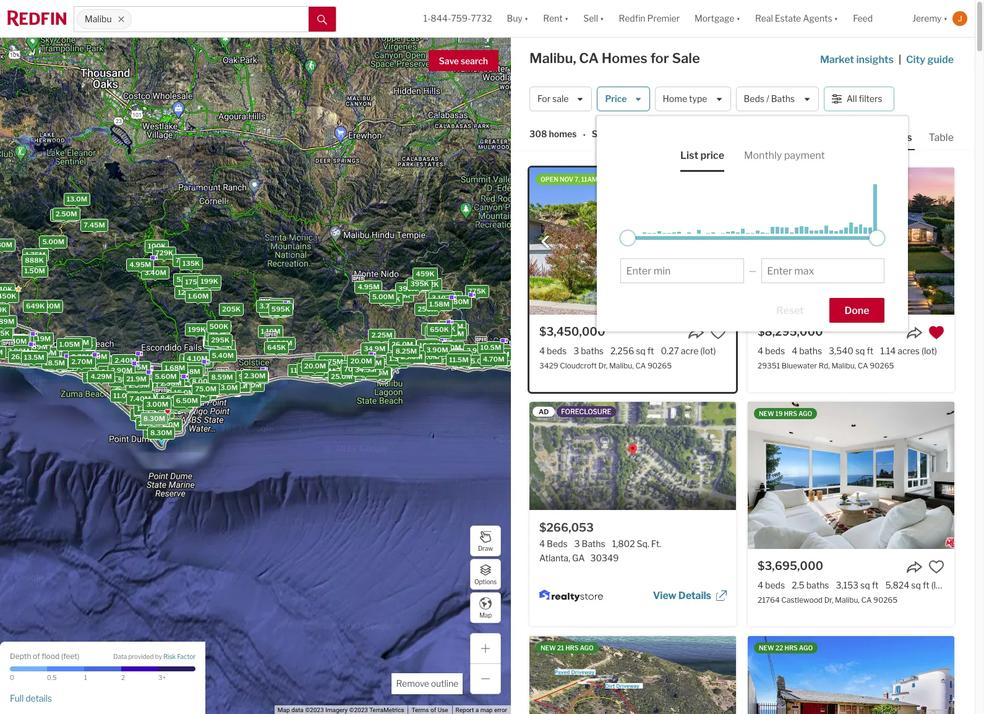 Task type: locate. For each thing, give the bounding box(es) containing it.
1 horizontal spatial 2.50m
[[479, 355, 501, 364]]

of left the use
[[431, 707, 436, 714]]

done
[[845, 305, 870, 317]]

user photo image
[[953, 11, 968, 26]]

0 horizontal spatial ©2023
[[305, 707, 324, 714]]

favorite button checkbox up 1.14 acres (lot)
[[929, 325, 945, 341]]

18.0m up 7.90m at the bottom left
[[162, 396, 183, 405]]

ca for $8,295,000
[[858, 362, 869, 371]]

8.00m down 8.25m
[[383, 358, 405, 366]]

1 horizontal spatial dr,
[[825, 596, 834, 605]]

3,153
[[836, 580, 859, 591]]

11.9m
[[419, 343, 439, 351]]

1 vertical spatial 4.50m
[[222, 375, 244, 383]]

reset
[[777, 305, 804, 317]]

0 vertical spatial 1.40m
[[6, 337, 27, 346]]

baths right 3
[[581, 346, 604, 356]]

▾ for mortgage ▾
[[737, 13, 741, 24]]

1.05m
[[59, 340, 80, 349]]

2.70m
[[71, 353, 93, 361], [71, 357, 93, 366], [166, 384, 188, 393]]

malibu, down 2,256
[[609, 362, 634, 371]]

minimum price slider
[[620, 230, 636, 246]]

beds up 3429
[[547, 346, 567, 356]]

beds for $8,295,000
[[766, 346, 785, 356]]

sq right 3,540
[[856, 346, 865, 356]]

4 inside map region
[[485, 355, 489, 364]]

0 vertical spatial 2.90m
[[467, 346, 488, 355]]

7.40m up 9.90m on the left of page
[[121, 363, 143, 372]]

90265 for $3,695,000
[[874, 596, 898, 605]]

4.75m
[[322, 357, 343, 366]]

30.0m down "11.9m"
[[419, 353, 441, 362]]

90265 down 1.14
[[870, 362, 894, 371]]

395k up 10.8m
[[429, 330, 447, 338]]

▾ for jeremy ▾
[[944, 13, 948, 24]]

map button
[[470, 593, 501, 624]]

new 22 hrs ago
[[759, 645, 813, 652]]

1 favorite button image from the left
[[710, 325, 726, 341]]

0 horizontal spatial 30.0m
[[334, 371, 356, 380]]

malibu, for $8,295,000
[[832, 362, 857, 371]]

1 horizontal spatial 4.95m
[[358, 282, 380, 291]]

favorite button image
[[710, 325, 726, 341], [929, 325, 945, 341]]

malibu, down the 3,153 at the right bottom
[[835, 596, 860, 605]]

map region
[[0, 0, 598, 715]]

740k
[[176, 256, 194, 265]]

2.58m
[[130, 381, 151, 390]]

1 favorite button checkbox from the left
[[710, 325, 726, 341]]

map inside button
[[479, 612, 492, 619]]

malibu, ca homes for sale
[[530, 50, 700, 66]]

real estate agents ▾
[[755, 13, 839, 24]]

3.79m
[[487, 355, 508, 364]]

2 favorite button checkbox from the left
[[929, 325, 945, 341]]

1 horizontal spatial 16.0m
[[146, 428, 167, 437]]

photo of 19000 pacific coast hwy, malibu, ca 90265 image
[[748, 637, 955, 715]]

sq right the 3,153 at the right bottom
[[861, 580, 870, 591]]

0 horizontal spatial 16.0m
[[86, 372, 106, 381]]

16.0m down 7.30m
[[146, 428, 167, 437]]

0 horizontal spatial 2
[[121, 674, 125, 682]]

11.2m
[[455, 357, 474, 366]]

1.13m
[[247, 373, 266, 382]]

26.0m
[[392, 340, 413, 349]]

5.45m
[[509, 356, 531, 364]]

options
[[475, 578, 497, 586]]

399k
[[399, 285, 417, 294]]

1 horizontal spatial 25.0m
[[331, 372, 353, 381]]

4.95m left 399k on the top of page
[[358, 282, 380, 291]]

1 vertical spatial 18.0m
[[162, 396, 183, 405]]

list
[[681, 150, 699, 162]]

0 vertical spatial 16.0m
[[86, 372, 106, 381]]

ca down 2,256 sq ft
[[636, 362, 646, 371]]

0 horizontal spatial 6.00m
[[142, 397, 164, 406]]

2.25m
[[372, 331, 393, 340], [64, 353, 85, 361]]

redfin
[[619, 13, 646, 24]]

1 horizontal spatial 18.0m
[[241, 381, 262, 390]]

sq right 2,256
[[636, 346, 646, 356]]

•
[[583, 130, 586, 140]]

18.0m
[[241, 381, 262, 390], [162, 396, 183, 405]]

42.5m
[[422, 353, 444, 362]]

5.75m down 4.10m
[[181, 364, 202, 373]]

0 horizontal spatial 1.40m
[[6, 337, 27, 346]]

8.50m
[[101, 368, 123, 377], [160, 394, 182, 403], [158, 403, 180, 412]]

6 ▾ from the left
[[944, 13, 948, 24]]

4.78m
[[408, 282, 429, 291]]

0 vertical spatial map
[[479, 612, 492, 619]]

None search field
[[132, 7, 309, 32]]

2.68m
[[179, 367, 200, 376]]

1 vertical spatial 11.5m
[[228, 382, 248, 391]]

ca
[[579, 50, 599, 66], [636, 362, 646, 371], [858, 362, 869, 371], [862, 596, 872, 605]]

1 horizontal spatial 2.25m
[[372, 331, 393, 340]]

4.55m
[[48, 360, 70, 368]]

ft left 0.27
[[648, 346, 654, 356]]

new left 22
[[759, 645, 775, 652]]

hrs right 22
[[785, 645, 798, 652]]

1.19m up 9.00m
[[179, 388, 198, 397]]

13.0m up 7.45m
[[67, 195, 87, 204]]

©2023 right imagery at the bottom left of page
[[349, 707, 368, 714]]

11.0m down 2.33m
[[113, 392, 133, 400]]

mortgage ▾ button
[[695, 0, 741, 37]]

dr, down 2.5 baths
[[825, 596, 834, 605]]

4.29m
[[91, 373, 112, 381]]

sq right 5,824
[[912, 580, 921, 591]]

▾ for sell ▾
[[600, 13, 604, 24]]

2 ©2023 from the left
[[349, 707, 368, 714]]

dr, down 3 baths
[[599, 362, 608, 371]]

Enter min text field
[[627, 265, 739, 277]]

0 horizontal spatial 15.0m
[[174, 388, 195, 397]]

7.40m down 4.25m
[[129, 395, 151, 403]]

16.0m down 3.60m
[[86, 372, 106, 381]]

dialog
[[597, 116, 909, 332]]

1-844-759-7732
[[424, 13, 492, 24]]

8.00m up '47.5m'
[[192, 378, 214, 386]]

favorite button checkbox
[[710, 325, 726, 341], [929, 325, 945, 341]]

terms of use link
[[412, 707, 448, 714]]

hrs right 21
[[566, 645, 579, 652]]

4.50m left 1.13m
[[222, 375, 244, 383]]

1 horizontal spatial 250k
[[418, 305, 436, 314]]

ca down 3,540 sq ft
[[858, 362, 869, 371]]

2pm
[[609, 176, 623, 183]]

2 down 26.0m
[[403, 352, 407, 361]]

13.0m down 8.59m
[[217, 384, 238, 392]]

1 vertical spatial 1.19m
[[179, 388, 198, 397]]

▾ for rent ▾
[[565, 13, 569, 24]]

next button image
[[714, 236, 726, 248]]

malibu, for $3,695,000
[[835, 596, 860, 605]]

4.95m down 100k
[[129, 261, 151, 269]]

of for depth
[[33, 652, 40, 661]]

beds for $3,695,000
[[766, 580, 785, 591]]

▾ right rent
[[565, 13, 569, 24]]

baths up 21764 castlewood dr, malibu, ca 90265
[[807, 580, 829, 591]]

90265 down 5,824
[[874, 596, 898, 605]]

0 horizontal spatial dr,
[[599, 362, 608, 371]]

0 horizontal spatial 1.19m
[[32, 335, 51, 343]]

2.25m up 65.0m
[[64, 353, 85, 361]]

photo of 3429 cloudcroft dr, malibu, ca 90265 image
[[530, 168, 736, 315]]

8.30m down 2.60m
[[143, 415, 165, 423]]

17.0m
[[68, 362, 88, 371]]

new for new 22 hrs ago
[[759, 645, 775, 652]]

1 vertical spatial of
[[431, 707, 436, 714]]

0 horizontal spatial favorite button image
[[710, 325, 726, 341]]

4 beds up '29351'
[[758, 346, 785, 356]]

ft for $3,695,000
[[872, 580, 879, 591]]

©2023 right data
[[305, 707, 324, 714]]

new for new 19 hrs ago
[[759, 410, 775, 418]]

1.14 acres (lot)
[[881, 346, 938, 356]]

1 horizontal spatial 26.5m
[[368, 369, 389, 378]]

1 vertical spatial 75.0m
[[195, 385, 217, 394]]

▾ left user photo
[[944, 13, 948, 24]]

199k left 1.67m
[[188, 326, 206, 334]]

1 vertical spatial 11.0m
[[113, 392, 133, 400]]

favorite button checkbox for $3,450,000
[[710, 325, 726, 341]]

monthly payment element
[[744, 140, 825, 172]]

1.19m up "1.29m"
[[32, 335, 51, 343]]

0 vertical spatial 6.00m
[[423, 345, 445, 353]]

malibu, down 3,540
[[832, 362, 857, 371]]

1 ▾ from the left
[[525, 13, 529, 24]]

1 horizontal spatial of
[[431, 707, 436, 714]]

ago right 22
[[799, 645, 813, 652]]

4
[[540, 346, 545, 356], [758, 346, 764, 356], [792, 346, 798, 356], [485, 355, 489, 364], [758, 580, 764, 591]]

for sale button
[[530, 87, 592, 111]]

9.90m
[[126, 374, 148, 382]]

0 horizontal spatial 25.0m
[[21, 348, 43, 357]]

1 vertical spatial 30.0m
[[334, 371, 356, 380]]

2 favorite button image from the left
[[929, 325, 945, 341]]

▾ right 'mortgage'
[[737, 13, 741, 24]]

homes
[[602, 50, 648, 66]]

250k down 3.10m
[[418, 305, 436, 314]]

google image
[[3, 699, 44, 715]]

1 horizontal spatial map
[[479, 612, 492, 619]]

hrs for 19
[[784, 410, 798, 418]]

(lot) right acres at top
[[922, 346, 938, 356]]

0 vertical spatial 5.75m
[[318, 355, 340, 363]]

1 vertical spatial 13.0m
[[217, 384, 238, 392]]

(lot)
[[701, 346, 716, 356], [922, 346, 938, 356], [932, 580, 947, 591]]

1 vertical spatial 8.30m
[[150, 429, 172, 437]]

▾ right sell
[[600, 13, 604, 24]]

4 ▾ from the left
[[737, 13, 741, 24]]

0 vertical spatial 395k
[[411, 280, 429, 289]]

1.75m
[[25, 251, 46, 259]]

0 vertical spatial 4.50m
[[409, 351, 431, 359]]

favorite button image up 0.27 acre (lot)
[[710, 325, 726, 341]]

775k
[[468, 287, 486, 296]]

0 horizontal spatial 2.75m
[[2, 336, 23, 345]]

map data ©2023  imagery ©2023 terrametrics
[[278, 707, 404, 714]]

5.75m up 40.0m
[[318, 355, 340, 363]]

4 for $3,450,000
[[540, 346, 545, 356]]

ft left 1.14
[[867, 346, 874, 356]]

filters
[[859, 94, 883, 104]]

3.95m
[[426, 349, 447, 358]]

0 vertical spatial dr,
[[599, 362, 608, 371]]

4 beds up 21764
[[758, 580, 785, 591]]

3.50m up 10.8m
[[425, 325, 447, 333]]

data provided by risk factor
[[113, 654, 196, 661]]

0 horizontal spatial 26.5m
[[11, 352, 32, 361]]

baths for $3,450,000
[[581, 346, 604, 356]]

12.0m down 175k
[[178, 288, 198, 297]]

7.45m
[[84, 221, 105, 230]]

(lot) for $8,295,000
[[922, 346, 938, 356]]

4 beds for $3,695,000
[[758, 580, 785, 591]]

11.0m left 41.5m
[[291, 366, 310, 375]]

sq for $3,695,000
[[861, 580, 870, 591]]

0 vertical spatial 2.65m
[[68, 338, 89, 347]]

sort
[[592, 129, 610, 139]]

sq
[[636, 346, 646, 356], [856, 346, 865, 356], [861, 580, 870, 591], [912, 580, 921, 591]]

1 vertical spatial 2.50m
[[479, 355, 501, 364]]

1 vertical spatial 2.00m
[[109, 367, 131, 376]]

25.0m
[[21, 348, 43, 357], [331, 372, 353, 381]]

draw
[[478, 545, 493, 552]]

2.5 baths
[[792, 580, 829, 591]]

2 ▾ from the left
[[565, 13, 569, 24]]

favorite button image up 1.14 acres (lot)
[[929, 325, 945, 341]]

0 vertical spatial 3.50m
[[438, 293, 460, 302]]

1 vertical spatial 26.5m
[[368, 369, 389, 378]]

1.19m
[[32, 335, 51, 343], [179, 388, 198, 397]]

0 horizontal spatial 11.5m
[[228, 382, 248, 391]]

1 horizontal spatial favorite button image
[[929, 325, 945, 341]]

2.30m right 2.23m
[[244, 372, 266, 381]]

199k up '1.60m' in the top left of the page
[[201, 277, 218, 286]]

395k
[[411, 280, 429, 289], [429, 330, 447, 338], [20, 342, 38, 350]]

0 horizontal spatial 9.80m
[[239, 373, 261, 381]]

2.30m up 2.69m
[[39, 302, 60, 310]]

for
[[651, 50, 669, 66]]

full details button
[[10, 694, 52, 705]]

2.70m up the 17.0m
[[71, 353, 93, 361]]

0 horizontal spatial 2.25m
[[64, 353, 85, 361]]

2.25m up 34.9m
[[372, 331, 393, 340]]

0 vertical spatial 3.70m
[[53, 211, 74, 220]]

1 horizontal spatial 5.75m
[[318, 355, 340, 363]]

1 vertical spatial 4.95m
[[358, 282, 380, 291]]

12.0m down 7.90m at the bottom left
[[159, 421, 179, 430]]

3.10m
[[432, 294, 452, 303]]

1 vertical spatial 3.70m
[[259, 302, 281, 311]]

1 horizontal spatial 2.00m
[[271, 339, 292, 347]]

▾ right the buy
[[525, 13, 529, 24]]

1.60m
[[188, 292, 209, 301]]

1 horizontal spatial 8.00m
[[219, 378, 241, 386]]

ca down 3,153 sq ft
[[862, 596, 872, 605]]

2 down data
[[121, 674, 125, 682]]

1 horizontal spatial 2
[[403, 352, 407, 361]]

342k
[[421, 280, 439, 289]]

ft for $8,295,000
[[867, 346, 874, 356]]

submit search image
[[317, 15, 327, 25]]

ca for $3,450,000
[[636, 362, 646, 371]]

new left 19
[[759, 410, 775, 418]]

0 vertical spatial 18.0m
[[241, 381, 262, 390]]

5.60m
[[155, 372, 177, 381]]

2.65m up 37.0m on the bottom
[[348, 357, 369, 366]]

1 horizontal spatial 15.0m
[[228, 382, 249, 390]]

1.67m
[[206, 330, 226, 339]]

map left data
[[278, 707, 290, 714]]

6.75m
[[130, 380, 151, 389]]

for
[[538, 94, 551, 104]]

0 horizontal spatial 10.00m
[[32, 356, 57, 365]]

2.95m
[[161, 376, 183, 385]]

3.50m down 342k
[[438, 293, 460, 302]]

units for 2 units
[[409, 352, 426, 361]]

all filters button
[[824, 87, 895, 111]]

0 vertical spatial 11.5m
[[449, 356, 469, 364]]

8.30m down 7.30m
[[150, 429, 172, 437]]

34.9m
[[364, 345, 386, 353]]

1 horizontal spatial 13.0m
[[217, 384, 238, 392]]

8.00m right 45.0m
[[219, 378, 241, 386]]

3 ▾ from the left
[[600, 13, 604, 24]]

4 beds up 3429
[[540, 346, 567, 356]]

90265 down 0.27
[[648, 362, 672, 371]]

ad region
[[530, 402, 736, 627]]

photo of 21764 castlewood dr, malibu, ca 90265 image
[[748, 402, 955, 549]]

598k
[[214, 342, 232, 351]]

895k
[[206, 337, 225, 346], [206, 338, 225, 346]]

30.0m
[[419, 353, 441, 362], [334, 371, 356, 380]]

2.75m up 9.90m on the left of page
[[127, 363, 148, 372]]

ago right 19
[[799, 410, 813, 418]]

mortgage ▾ button
[[688, 0, 748, 37]]

2.70m up 10.9m
[[166, 384, 188, 393]]

0 vertical spatial 11.0m
[[291, 366, 310, 375]]

1 horizontal spatial 4.50m
[[409, 351, 431, 359]]

3.40m
[[144, 268, 166, 277]]

22.0m
[[15, 353, 36, 361]]

0 vertical spatial 30.0m
[[419, 353, 441, 362]]

2 inside map region
[[403, 352, 407, 361]]

2 vertical spatial 3.70m
[[444, 325, 466, 334]]

4.50m down 10.8m
[[409, 351, 431, 359]]

29351
[[758, 362, 780, 371]]

8.59m
[[211, 373, 233, 382]]

ago for new 19 hrs ago
[[799, 410, 813, 418]]

0.27
[[661, 346, 679, 356]]

favorite button checkbox up 0.27 acre (lot)
[[710, 325, 726, 341]]

terrametrics
[[369, 707, 404, 714]]

0 vertical spatial 4.95m
[[129, 261, 151, 269]]

by
[[155, 654, 162, 661]]

0 vertical spatial 1.19m
[[32, 335, 51, 343]]

0 vertical spatial 250k
[[199, 280, 218, 289]]

250k up '1.60m' in the top left of the page
[[199, 280, 218, 289]]

2.00m
[[271, 339, 292, 347], [109, 367, 131, 376]]

hrs
[[784, 410, 798, 418], [566, 645, 579, 652], [785, 645, 798, 652]]

7732
[[471, 13, 492, 24]]

0 vertical spatial 2
[[403, 352, 407, 361]]

of left flood
[[33, 652, 40, 661]]

34.5m
[[355, 366, 377, 374]]

18.0m right 2.23m
[[241, 381, 262, 390]]

rent ▾ button
[[536, 0, 576, 37]]

map down options
[[479, 612, 492, 619]]

details
[[25, 694, 52, 704]]

395k up 22.0m
[[20, 342, 38, 350]]

30.0m down 69.5m
[[334, 371, 356, 380]]

0 vertical spatial 595k
[[272, 305, 290, 314]]

0 horizontal spatial of
[[33, 652, 40, 661]]

baths up bluewater
[[800, 346, 822, 356]]

1 horizontal spatial 11.5m
[[449, 356, 469, 364]]

1 vertical spatial 2
[[121, 674, 125, 682]]

13.5m
[[24, 354, 44, 362]]

3.60m
[[85, 353, 107, 361]]

beds up 21764
[[766, 580, 785, 591]]

0 vertical spatial 13.0m
[[67, 195, 87, 204]]

ft left 5,824
[[872, 580, 879, 591]]

ago right 21
[[580, 645, 594, 652]]

1 vertical spatial 1.40m
[[451, 351, 472, 360]]

▾ right agents
[[835, 13, 839, 24]]



Task type: vqa. For each thing, say whether or not it's contained in the screenshot.
bottom FOR RENT
no



Task type: describe. For each thing, give the bounding box(es) containing it.
depth of flood ( feet )
[[10, 652, 79, 661]]

|
[[899, 54, 902, 66]]

a
[[476, 707, 479, 714]]

4 beds for $8,295,000
[[758, 346, 785, 356]]

2 horizontal spatial 3.70m
[[444, 325, 466, 334]]

1 horizontal spatial 3.70m
[[259, 302, 281, 311]]

3429
[[540, 362, 559, 371]]

risk factor link
[[163, 654, 196, 662]]

1 vertical spatial 250k
[[418, 305, 436, 314]]

all filters
[[847, 94, 883, 104]]

terms of use
[[412, 707, 448, 714]]

4.23m
[[345, 369, 366, 377]]

Enter max text field
[[767, 265, 880, 277]]

185k
[[393, 291, 411, 300]]

4 beds for $3,450,000
[[540, 346, 567, 356]]

baths for $8,295,000
[[800, 346, 822, 356]]

5,824
[[886, 580, 910, 591]]

390k
[[208, 330, 227, 339]]

1.15m
[[38, 354, 58, 362]]

0 horizontal spatial 2.50m
[[56, 210, 77, 219]]

0 horizontal spatial 8.00m
[[192, 378, 214, 386]]

insights
[[857, 54, 894, 66]]

935k
[[9, 337, 28, 345]]

sq for $3,450,000
[[636, 346, 646, 356]]

ca for $3,695,000
[[862, 596, 872, 605]]

0 horizontal spatial 5.75m
[[181, 364, 202, 373]]

photos button
[[876, 131, 927, 150]]

real estate agents ▾ button
[[748, 0, 846, 37]]

844-
[[431, 13, 451, 24]]

new for new 21 hrs ago
[[541, 645, 556, 652]]

0 horizontal spatial 11.0m
[[113, 392, 133, 400]]

1-844-759-7732 link
[[424, 13, 492, 24]]

map
[[481, 707, 493, 714]]

65.0m
[[64, 361, 86, 370]]

report a map error
[[456, 707, 507, 714]]

ago for new 21 hrs ago
[[580, 645, 594, 652]]

dr, for $3,695,000
[[825, 596, 834, 605]]

remove outline button
[[392, 674, 463, 695]]

buy ▾ button
[[507, 0, 529, 37]]

home
[[663, 94, 688, 104]]

sell ▾ button
[[584, 0, 604, 37]]

90265 for $8,295,000
[[870, 362, 894, 371]]

favorite button checkbox
[[929, 559, 945, 575]]

real
[[755, 13, 773, 24]]

use
[[438, 707, 448, 714]]

2 vertical spatial 395k
[[20, 342, 38, 350]]

map for map
[[479, 612, 492, 619]]

4 for $8,295,000
[[758, 346, 764, 356]]

1.25m
[[161, 377, 181, 386]]

hrs for 21
[[566, 645, 579, 652]]

dr, for $3,450,000
[[599, 362, 608, 371]]

0 vertical spatial 75.0m
[[300, 365, 321, 374]]

7,
[[575, 176, 580, 183]]

of for terms
[[431, 707, 436, 714]]

715k
[[483, 355, 500, 364]]

1 horizontal spatial 2.90m
[[467, 346, 488, 355]]

1 ©2023 from the left
[[305, 707, 324, 714]]

2.60m
[[137, 405, 158, 414]]

search
[[461, 56, 488, 66]]

ago for new 22 hrs ago
[[799, 645, 813, 652]]

1 horizontal spatial 9.80m
[[343, 369, 365, 378]]

guide
[[928, 54, 954, 66]]

0 horizontal spatial 4.95m
[[129, 261, 151, 269]]

2.85m
[[39, 356, 60, 365]]

5.30m
[[187, 389, 209, 398]]

list price element
[[681, 140, 725, 172]]

save search button
[[429, 50, 499, 71]]

2.70m down 635k
[[71, 357, 93, 366]]

1.49m
[[444, 330, 464, 338]]

0 vertical spatial 2.30m
[[39, 302, 60, 310]]

(
[[61, 652, 63, 661]]

0 horizontal spatial 13.0m
[[67, 195, 87, 204]]

2.80m
[[448, 298, 469, 306]]

(lot) for $3,450,000
[[701, 346, 716, 356]]

9.50m
[[166, 402, 188, 410]]

0 vertical spatial 199k
[[201, 277, 218, 286]]

jeremy ▾
[[913, 13, 948, 24]]

sell
[[584, 13, 598, 24]]

0 horizontal spatial 595k
[[272, 305, 290, 314]]

0 vertical spatial 10.00m
[[32, 356, 57, 365]]

21764
[[758, 596, 780, 605]]

2 for 2 units
[[403, 352, 407, 361]]

remove malibu image
[[117, 15, 125, 23]]

2 horizontal spatial 15.0m
[[361, 359, 382, 368]]

1 vertical spatial 16.0m
[[146, 428, 167, 437]]

4.25m
[[131, 383, 153, 391]]

2 horizontal spatial 8.00m
[[383, 358, 405, 366]]

5 ▾ from the left
[[835, 13, 839, 24]]

homes
[[549, 129, 577, 139]]

maximum price slider
[[870, 230, 886, 246]]

ft down favorite button checkbox
[[923, 580, 930, 591]]

175k
[[185, 278, 202, 286]]

map for map data ©2023  imagery ©2023 terrametrics
[[278, 707, 290, 714]]

2.55m
[[262, 306, 283, 314]]

market insights link
[[820, 40, 894, 67]]

110k
[[211, 335, 227, 343]]

5.13m
[[156, 380, 176, 389]]

favorite button checkbox for $8,295,000
[[929, 325, 945, 341]]

10.5m
[[481, 344, 501, 352]]

2,256
[[611, 346, 634, 356]]

90265 for $3,450,000
[[648, 362, 672, 371]]

1 horizontal spatial 30.0m
[[419, 353, 441, 362]]

terms
[[412, 707, 429, 714]]

875k
[[452, 353, 470, 361]]

1 vertical spatial 199k
[[188, 326, 206, 334]]

1 895k from the top
[[206, 337, 225, 346]]

1 horizontal spatial 6.00m
[[423, 345, 445, 353]]

4 for $3,695,000
[[758, 580, 764, 591]]

ft for $3,450,000
[[648, 346, 654, 356]]

0
[[10, 674, 14, 682]]

remove outline
[[396, 679, 459, 689]]

135k
[[183, 259, 200, 268]]

29.5m
[[362, 367, 383, 376]]

rent
[[543, 13, 563, 24]]

outline
[[431, 679, 459, 689]]

units for 4 units
[[491, 355, 508, 364]]

▾ for buy ▾
[[525, 13, 529, 24]]

0 vertical spatial 25.0m
[[21, 348, 43, 357]]

5.50m
[[159, 373, 181, 382]]

mortgage
[[695, 13, 735, 24]]

reset button
[[761, 298, 820, 323]]

favorite button image
[[929, 559, 945, 575]]

1 vertical spatial 3.50m
[[425, 325, 447, 333]]

0 horizontal spatial 75.0m
[[195, 385, 217, 394]]

0 horizontal spatial 250k
[[199, 280, 218, 289]]

1 vertical spatial 395k
[[429, 330, 447, 338]]

0.5
[[47, 674, 57, 682]]

dialog containing list price
[[597, 116, 909, 332]]

0 vertical spatial 2.00m
[[271, 339, 292, 347]]

(lot) down favorite button image at bottom
[[932, 580, 947, 591]]

1 vertical spatial 7.40m
[[129, 395, 151, 403]]

sale
[[553, 94, 569, 104]]

baths
[[772, 94, 795, 104]]

100k
[[148, 242, 166, 251]]

full details
[[10, 694, 52, 704]]

sq for $8,295,000
[[856, 346, 865, 356]]

malibu, down rent
[[530, 50, 576, 66]]

beds for $3,450,000
[[547, 346, 567, 356]]

baths for $3,695,000
[[807, 580, 829, 591]]

11am
[[581, 176, 598, 183]]

malibu, for $3,450,000
[[609, 362, 634, 371]]

report a map error link
[[456, 707, 507, 714]]

malibu
[[85, 14, 112, 24]]

favorite button image for $3,450,000
[[710, 325, 726, 341]]

5.40m
[[212, 352, 234, 360]]

ca left homes
[[579, 50, 599, 66]]

0 vertical spatial 7.40m
[[121, 363, 143, 372]]

photo of 29351 bluewater rd, malibu, ca 90265 image
[[748, 168, 955, 315]]

open nov 7, 11am to 2pm
[[541, 176, 623, 183]]

favorite button image for $8,295,000
[[929, 325, 945, 341]]

650k
[[430, 326, 449, 334]]

47.5m
[[193, 389, 214, 398]]

2.69m
[[26, 343, 48, 351]]

0 horizontal spatial 4.50m
[[222, 375, 244, 383]]

1.30m
[[389, 355, 410, 363]]

1 horizontal spatial 2.40m
[[455, 358, 477, 366]]

1 vertical spatial 2.65m
[[348, 357, 369, 366]]

feed
[[853, 13, 873, 24]]

3,540 sq ft
[[829, 346, 874, 356]]

premier
[[648, 13, 680, 24]]

0 vertical spatial 12.0m
[[178, 288, 198, 297]]

0 horizontal spatial 3.70m
[[53, 211, 74, 220]]

2.37m
[[489, 350, 510, 359]]

1 vertical spatial 2.90m
[[111, 367, 133, 375]]

1 vertical spatial 12.0m
[[159, 421, 179, 430]]

459k
[[416, 270, 435, 279]]

2.23m
[[214, 378, 235, 387]]

hrs for 22
[[785, 645, 798, 652]]

0 vertical spatial 2.75m
[[2, 336, 23, 345]]

2 for 2
[[121, 674, 125, 682]]

5.69m
[[163, 379, 185, 387]]

633k
[[500, 357, 519, 366]]

1 horizontal spatial 2.75m
[[127, 363, 148, 372]]

photo of 24639 piuma rd, malibu, ca 90265 image
[[530, 637, 736, 715]]

500k
[[209, 323, 229, 331]]

type
[[689, 94, 708, 104]]

2 895k from the top
[[206, 338, 225, 346]]

1.10m
[[261, 327, 280, 336]]

1 vertical spatial 25.0m
[[331, 372, 353, 381]]

888k
[[25, 256, 44, 265]]

previous button image
[[540, 236, 552, 248]]

1 horizontal spatial 595k
[[437, 325, 456, 333]]

0 vertical spatial 8.30m
[[143, 415, 165, 423]]

7.50m
[[125, 365, 147, 374]]

0 horizontal spatial 2.40m
[[115, 357, 136, 365]]

1 vertical spatial 10.00m
[[144, 409, 170, 418]]

1 vertical spatial 2.30m
[[244, 372, 266, 381]]



